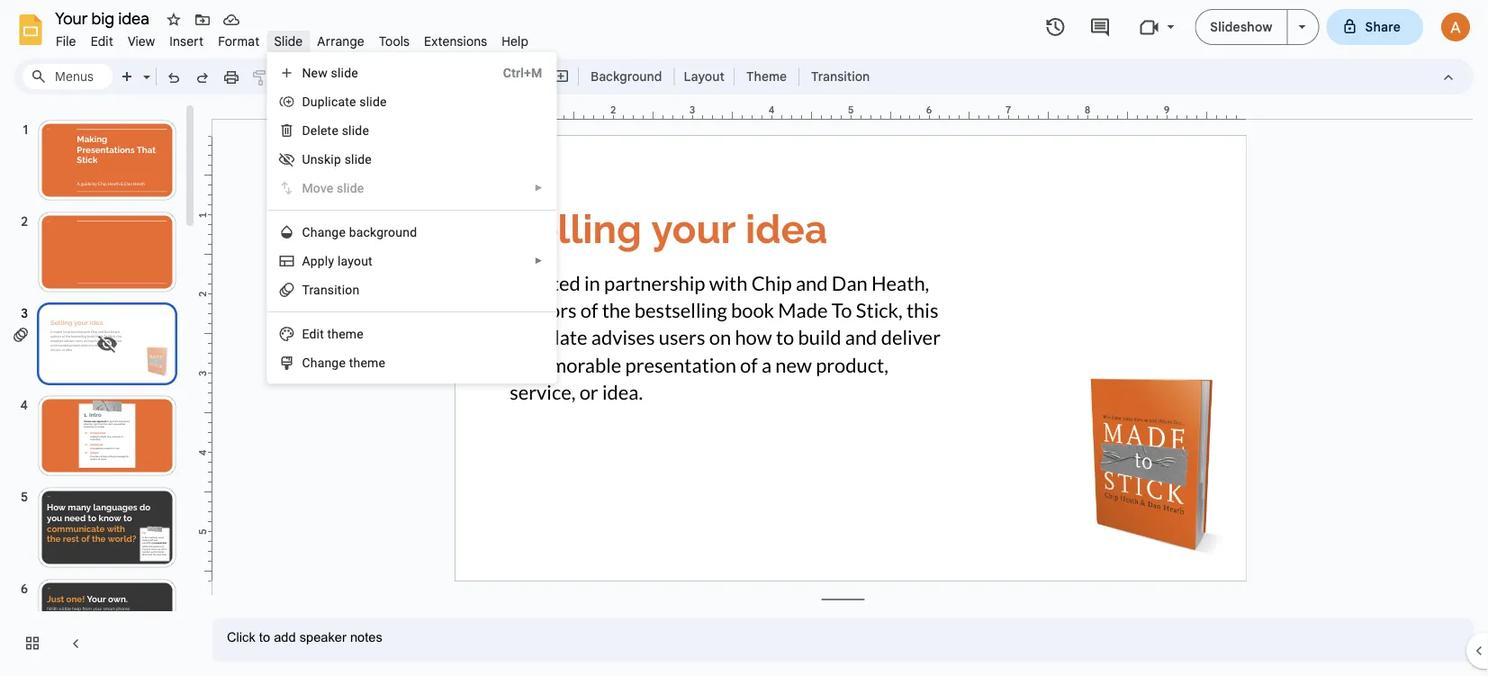 Task type: vqa. For each thing, say whether or not it's contained in the screenshot.
A lign & indent at the top left of the page
no



Task type: locate. For each thing, give the bounding box(es) containing it.
0 vertical spatial change
[[302, 225, 346, 239]]

1 horizontal spatial edit
[[302, 326, 324, 341]]

tools menu item
[[372, 31, 417, 52]]

extensions menu item
[[417, 31, 494, 52]]

0 vertical spatial d
[[302, 94, 310, 109]]

slide right lete
[[342, 123, 369, 138]]

a
[[302, 253, 310, 268]]

main toolbar
[[112, 0, 879, 470]]

d
[[302, 94, 310, 109], [302, 123, 310, 138]]

ansition
[[313, 282, 360, 297]]

slide right uplicate
[[360, 94, 387, 109]]

menu bar containing file
[[49, 23, 536, 53]]

1 d from the top
[[302, 94, 310, 109]]

a pply layout
[[302, 253, 373, 268]]

format menu item
[[211, 31, 267, 52]]

edit inside "menu"
[[302, 326, 324, 341]]

share button
[[1327, 9, 1423, 45]]

edit for edit
[[91, 33, 113, 49]]

e right mo
[[327, 181, 334, 195]]

d for e
[[302, 123, 310, 138]]

0 horizontal spatial edit
[[91, 33, 113, 49]]

file menu item
[[49, 31, 83, 52]]

insert menu item
[[162, 31, 211, 52]]

edit inside menu item
[[91, 33, 113, 49]]

mo
[[302, 181, 320, 195]]

2 ► from the top
[[534, 256, 543, 266]]

e up un
[[310, 123, 317, 138]]

► for a pply layout
[[534, 256, 543, 266]]

change background b element
[[302, 225, 422, 239]]

d down n at left top
[[302, 94, 310, 109]]

1 horizontal spatial e
[[327, 181, 334, 195]]

edit left "the"
[[302, 326, 324, 341]]

uplicate
[[310, 94, 356, 109]]

1 vertical spatial d
[[302, 123, 310, 138]]

menu item
[[268, 174, 556, 203]]

1 vertical spatial edit
[[302, 326, 324, 341]]

1 vertical spatial e
[[327, 181, 334, 195]]

change b ackground
[[302, 225, 417, 239]]

un s kip slide
[[302, 152, 372, 167]]

edit
[[91, 33, 113, 49], [302, 326, 324, 341]]

new slide n element
[[302, 65, 364, 80]]

menu bar
[[49, 23, 536, 53]]

application
[[0, 0, 1488, 676]]

insert
[[170, 33, 204, 49]]

change
[[302, 225, 346, 239], [302, 355, 346, 370]]

2 horizontal spatial e
[[357, 326, 364, 341]]

lete
[[317, 123, 339, 138]]

d left lete
[[302, 123, 310, 138]]

2 change from the top
[[302, 355, 346, 370]]

slide right kip
[[345, 152, 372, 167]]

extensions
[[424, 33, 487, 49]]

1 ► from the top
[[534, 183, 543, 193]]

0 vertical spatial edit
[[91, 33, 113, 49]]

help
[[502, 33, 529, 49]]

arrange menu item
[[310, 31, 372, 52]]

layout
[[684, 68, 725, 84]]

edit down 'rename' text field on the top of the page
[[91, 33, 113, 49]]

un
[[302, 152, 317, 167]]

file
[[56, 33, 76, 49]]

background button
[[583, 63, 670, 90]]

e
[[310, 123, 317, 138], [327, 181, 334, 195], [357, 326, 364, 341]]

slide
[[274, 33, 303, 49]]

menu
[[223, 0, 557, 490]]

format
[[218, 33, 260, 49]]

1 vertical spatial ►
[[534, 256, 543, 266]]

kip
[[324, 152, 341, 167]]

1 change from the top
[[302, 225, 346, 239]]

navigation
[[0, 102, 198, 676]]

slide
[[331, 65, 358, 80], [360, 94, 387, 109], [342, 123, 369, 138], [345, 152, 372, 167], [337, 181, 364, 195]]

s
[[317, 152, 324, 167]]

view menu item
[[121, 31, 162, 52]]

change theme t element
[[302, 355, 391, 370]]

slideshow
[[1210, 19, 1273, 35]]

ctrl+m element
[[482, 64, 542, 82]]

change for change b ackground
[[302, 225, 346, 239]]

2 d from the top
[[302, 123, 310, 138]]

e right "the"
[[357, 326, 364, 341]]

ew
[[311, 65, 328, 80]]

ackground
[[356, 225, 417, 239]]

slide inside 'menu item'
[[337, 181, 364, 195]]

m
[[346, 326, 357, 341]]

► for e slide
[[534, 183, 543, 193]]

change left b at the left of page
[[302, 225, 346, 239]]

0 horizontal spatial e
[[310, 123, 317, 138]]

pply
[[310, 253, 334, 268]]

the
[[327, 326, 346, 341]]

layout button
[[678, 63, 730, 90]]

r
[[309, 282, 313, 297]]

background
[[591, 68, 662, 84]]

menu item containing mo
[[268, 174, 556, 203]]

0 vertical spatial ►
[[534, 183, 543, 193]]

menu containing n
[[223, 0, 557, 490]]

edit menu item
[[83, 31, 121, 52]]

slide for mo v e slide
[[337, 181, 364, 195]]

change left t
[[302, 355, 346, 370]]

Star checkbox
[[161, 7, 186, 32]]

transition
[[811, 68, 870, 84]]

d uplicate slide
[[302, 94, 387, 109]]

edit for edit the m e
[[302, 326, 324, 341]]

►
[[534, 183, 543, 193], [534, 256, 543, 266]]

slide menu item
[[267, 31, 310, 52]]

ctrl+m
[[503, 65, 542, 80]]

t r ansition
[[302, 282, 360, 297]]

2 vertical spatial e
[[357, 326, 364, 341]]

v
[[320, 181, 327, 195]]

edit theme m element
[[302, 326, 369, 341]]

slide right v
[[337, 181, 364, 195]]

view
[[128, 33, 155, 49]]

duplicate slide d element
[[302, 94, 392, 109]]

layout
[[338, 253, 373, 268]]

1 vertical spatial change
[[302, 355, 346, 370]]

share
[[1365, 19, 1401, 35]]



Task type: describe. For each thing, give the bounding box(es) containing it.
b
[[349, 225, 356, 239]]

slide for un s kip slide
[[345, 152, 372, 167]]

tools
[[379, 33, 410, 49]]

menu item inside "menu"
[[268, 174, 556, 203]]

presentation options image
[[1299, 25, 1306, 29]]

theme
[[746, 68, 787, 84]]

unskip slide s element
[[302, 152, 377, 167]]

d e lete slide
[[302, 123, 369, 138]]

delete slide e element
[[302, 123, 375, 138]]

arrange
[[317, 33, 365, 49]]

n ew slide
[[302, 65, 358, 80]]

transition r element
[[302, 282, 365, 297]]

heme
[[353, 355, 385, 370]]

new slide with layout image
[[139, 65, 150, 71]]

d for uplicate
[[302, 94, 310, 109]]

change t heme
[[302, 355, 385, 370]]

menu bar banner
[[0, 0, 1488, 676]]

t
[[349, 355, 353, 370]]

slideshow button
[[1195, 9, 1288, 45]]

Rename text field
[[49, 7, 159, 29]]

t
[[302, 282, 309, 297]]

mo v e slide
[[302, 181, 364, 195]]

slide for d e lete slide
[[342, 123, 369, 138]]

help menu item
[[494, 31, 536, 52]]

navigation inside application
[[0, 102, 198, 676]]

move slide v element
[[302, 181, 370, 195]]

apply layout a element
[[302, 253, 378, 268]]

menu inside application
[[223, 0, 557, 490]]

0 vertical spatial e
[[310, 123, 317, 138]]

slide right ew
[[331, 65, 358, 80]]

menu bar inside menu bar banner
[[49, 23, 536, 53]]

Menus field
[[23, 64, 113, 89]]

n
[[302, 65, 311, 80]]

edit the m e
[[302, 326, 364, 341]]

transition button
[[803, 63, 878, 90]]

theme button
[[738, 63, 795, 90]]

change for change t heme
[[302, 355, 346, 370]]

application containing slideshow
[[0, 0, 1488, 676]]



